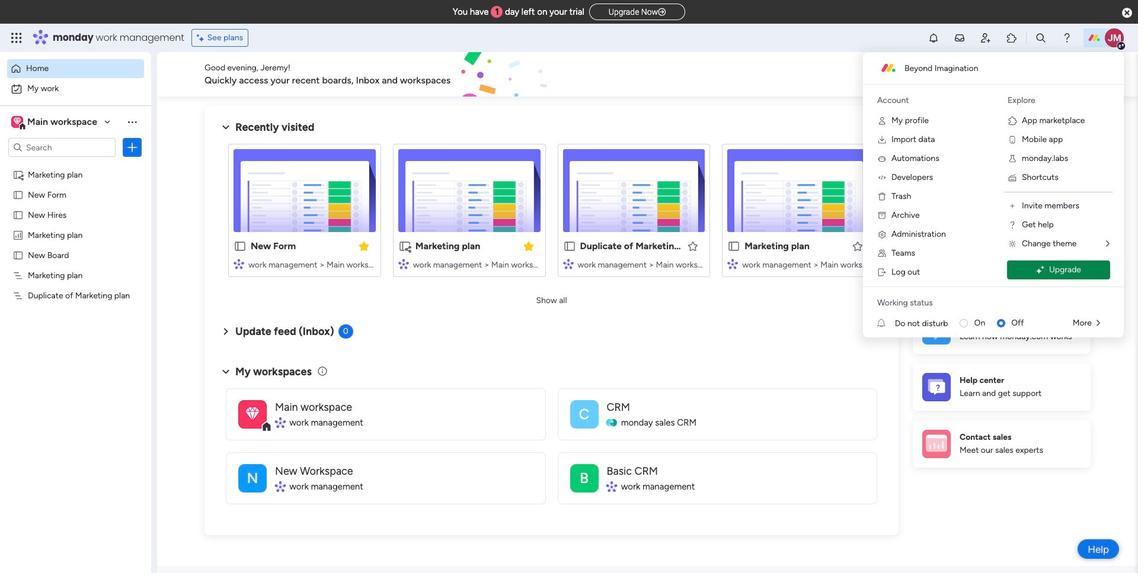 Task type: describe. For each thing, give the bounding box(es) containing it.
2 remove from favorites image from the left
[[523, 240, 535, 252]]

select product image
[[11, 32, 23, 44]]

administration image
[[878, 230, 887, 240]]

log out image
[[878, 268, 887, 278]]

2 vertical spatial option
[[0, 164, 151, 166]]

0 vertical spatial option
[[7, 59, 144, 78]]

help image
[[1061, 32, 1073, 44]]

jeremy miller image
[[1105, 28, 1124, 47]]

quick search results list box
[[219, 135, 885, 292]]

add to favorites image
[[852, 240, 864, 252]]

close recently visited image
[[219, 120, 233, 135]]

add to favorites image
[[687, 240, 699, 252]]

see plans image
[[197, 31, 207, 44]]

contact sales element
[[913, 421, 1091, 468]]

automations image
[[878, 154, 887, 164]]

v2 user feedback image
[[923, 68, 932, 81]]

close my workspaces image
[[219, 365, 233, 379]]

0 vertical spatial workspace image
[[11, 116, 23, 129]]

search everything image
[[1035, 32, 1047, 44]]

1 horizontal spatial list arrow image
[[1106, 240, 1110, 248]]

workspace options image
[[126, 116, 138, 128]]

getting started element
[[913, 307, 1091, 354]]

public dashboard image
[[12, 229, 24, 241]]

options image
[[126, 142, 138, 154]]

monday.labs image
[[1008, 154, 1018, 164]]

workspace selection element
[[11, 115, 99, 130]]

dapulse rightstroke image
[[658, 8, 666, 17]]

templates image image
[[924, 113, 1080, 195]]



Task type: vqa. For each thing, say whether or not it's contained in the screenshot.
the bottommost Heading
no



Task type: locate. For each thing, give the bounding box(es) containing it.
trash image
[[878, 192, 887, 202]]

upgrade stars new image
[[1036, 266, 1045, 275]]

1 vertical spatial shareable board image
[[398, 240, 411, 253]]

0 horizontal spatial shareable board image
[[12, 169, 24, 180]]

invite members image
[[980, 32, 992, 44]]

v2 surfce notifications image
[[878, 318, 895, 330]]

public board image
[[234, 240, 247, 253], [563, 240, 576, 253]]

get help image
[[1008, 221, 1018, 230]]

notifications image
[[928, 32, 940, 44]]

0 element
[[338, 325, 353, 339]]

workspace image
[[11, 116, 23, 129], [246, 404, 260, 425], [238, 465, 267, 493]]

1 vertical spatial list arrow image
[[1097, 320, 1101, 328]]

list arrow image
[[1106, 240, 1110, 248], [1097, 320, 1101, 328]]

teams image
[[878, 249, 887, 259]]

2 vertical spatial workspace image
[[238, 465, 267, 493]]

change theme image
[[1008, 240, 1018, 249]]

0 horizontal spatial remove from favorites image
[[358, 240, 370, 252]]

shortcuts image
[[1008, 173, 1018, 183]]

dapulse close image
[[1123, 7, 1133, 19]]

import data image
[[878, 135, 887, 145]]

1 horizontal spatial public board image
[[563, 240, 576, 253]]

1 vertical spatial workspace image
[[246, 404, 260, 425]]

help center element
[[913, 364, 1091, 411]]

invite members image
[[1008, 202, 1018, 211]]

1 remove from favorites image from the left
[[358, 240, 370, 252]]

mobile app image
[[1008, 135, 1018, 145]]

Search in workspace field
[[25, 141, 99, 154]]

0 horizontal spatial list arrow image
[[1097, 320, 1101, 328]]

1 horizontal spatial remove from favorites image
[[523, 240, 535, 252]]

0 vertical spatial shareable board image
[[12, 169, 24, 180]]

shareable board image
[[12, 169, 24, 180], [398, 240, 411, 253]]

monday marketplace image
[[1006, 32, 1018, 44]]

public board image
[[12, 189, 24, 200], [12, 209, 24, 221], [728, 240, 741, 253], [12, 250, 24, 261]]

archive image
[[878, 211, 887, 221]]

component image
[[728, 259, 738, 270]]

developers image
[[878, 173, 887, 183]]

1 public board image from the left
[[234, 240, 247, 253]]

1 vertical spatial option
[[7, 79, 144, 98]]

workspace image
[[13, 116, 21, 129], [238, 401, 267, 429], [570, 401, 599, 429], [570, 465, 599, 493]]

2 public board image from the left
[[563, 240, 576, 253]]

0 horizontal spatial public board image
[[234, 240, 247, 253]]

open update feed (inbox) image
[[219, 325, 233, 339]]

option
[[7, 59, 144, 78], [7, 79, 144, 98], [0, 164, 151, 166]]

list box
[[0, 162, 151, 466]]

update feed image
[[954, 32, 966, 44]]

1 horizontal spatial shareable board image
[[398, 240, 411, 253]]

my profile image
[[878, 116, 887, 126]]

remove from favorites image
[[358, 240, 370, 252], [523, 240, 535, 252]]

0 vertical spatial list arrow image
[[1106, 240, 1110, 248]]



